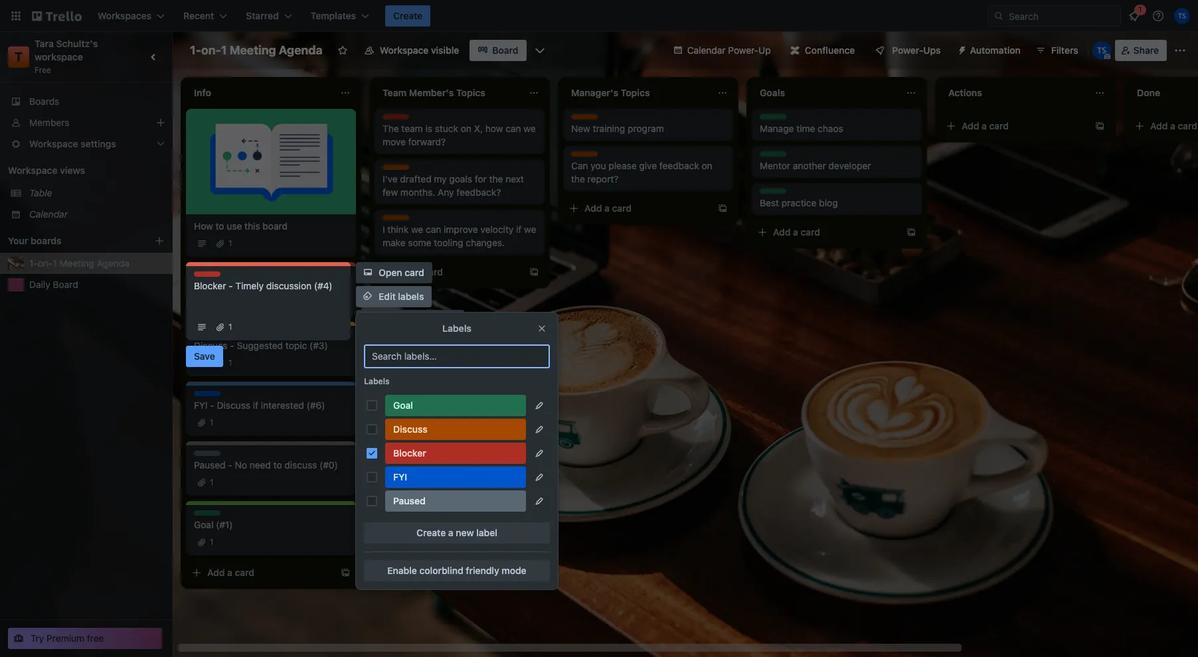 Task type: locate. For each thing, give the bounding box(es) containing it.
(#0)
[[320, 460, 338, 471]]

fyi for fyi fyi - discuss if interested (#6)
[[194, 391, 206, 401]]

discuss up can
[[571, 114, 601, 124]]

1 horizontal spatial to
[[273, 460, 282, 471]]

color: black, title: "paused" element
[[194, 451, 222, 461], [385, 491, 526, 512]]

board link
[[470, 40, 526, 61]]

discuss up 'report?'
[[571, 151, 601, 161]]

1 horizontal spatial labels
[[442, 323, 472, 334]]

1 horizontal spatial 1-on-1 meeting agenda
[[190, 43, 323, 57]]

on
[[461, 123, 472, 134], [702, 160, 713, 171]]

1 horizontal spatial on
[[702, 160, 713, 171]]

1 vertical spatial workspace
[[8, 165, 57, 176]]

change inside button
[[379, 315, 412, 326]]

open information menu image
[[1152, 9, 1165, 23]]

change inside change cover button
[[379, 339, 412, 350]]

search image
[[994, 11, 1004, 21]]

mentor
[[760, 160, 790, 171]]

-
[[229, 280, 233, 292], [230, 340, 234, 351], [210, 400, 214, 411], [228, 460, 232, 471]]

1 horizontal spatial board
[[492, 45, 518, 56]]

- for discuss
[[230, 340, 234, 351]]

confluence button
[[782, 40, 863, 61]]

discuss inside 'discuss can you please give feedback on the report?'
[[571, 151, 601, 161]]

discuss inside discuss i think we can improve velocity if we make some tooling changes.
[[383, 215, 413, 225]]

0 vertical spatial agenda
[[279, 43, 323, 57]]

on left x,
[[461, 123, 472, 134]]

calendar for calendar
[[29, 209, 68, 220]]

automation
[[970, 45, 1021, 56]]

color: green, title: "goal" element for best
[[760, 189, 786, 199]]

can up the some
[[426, 224, 441, 235]]

we
[[524, 123, 536, 134], [411, 224, 423, 235], [524, 224, 536, 235]]

0 horizontal spatial meeting
[[59, 258, 94, 269]]

0 horizontal spatial color: black, title: "paused" element
[[194, 451, 222, 461]]

blog
[[819, 197, 838, 209]]

some
[[408, 237, 431, 248]]

labels up search labels… "text box"
[[442, 323, 472, 334]]

edit dates
[[379, 410, 423, 422]]

add for i've drafted my goals for the next few months. any feedback?
[[396, 266, 413, 278]]

1 vertical spatial create
[[417, 527, 446, 539]]

0 vertical spatial 1-
[[190, 43, 201, 57]]

is
[[425, 123, 432, 134]]

confluence
[[805, 45, 855, 56]]

stuck
[[435, 123, 458, 134]]

daily board link
[[29, 278, 165, 292]]

1 vertical spatial if
[[253, 400, 258, 411]]

0 vertical spatial if
[[516, 224, 522, 235]]

0 vertical spatial workspace
[[380, 45, 429, 56]]

labels
[[398, 291, 424, 302]]

- left no
[[228, 460, 232, 471]]

enable
[[387, 565, 417, 577]]

your boards with 2 items element
[[8, 233, 134, 249]]

0 horizontal spatial power-
[[728, 45, 759, 56]]

1 horizontal spatial agenda
[[279, 43, 323, 57]]

another
[[793, 160, 826, 171]]

0 vertical spatial calendar
[[687, 45, 726, 56]]

0 vertical spatial can
[[506, 123, 521, 134]]

calendar
[[687, 45, 726, 56], [29, 209, 68, 220]]

1 inside 1-on-1 meeting agenda link
[[53, 258, 57, 269]]

0 horizontal spatial workspace
[[8, 165, 57, 176]]

1 vertical spatial color: blue, title: "fyi" element
[[385, 467, 526, 488]]

Board name text field
[[183, 40, 329, 61]]

discuss up make
[[383, 215, 413, 225]]

chaos
[[818, 123, 843, 134]]

discuss can you please give feedback on the report?
[[571, 151, 713, 185]]

board right daily
[[53, 279, 78, 290]]

0 horizontal spatial the
[[489, 173, 503, 185]]

make
[[383, 237, 406, 248]]

0 vertical spatial 1-on-1 meeting agenda
[[190, 43, 323, 57]]

color: blue, title: "fyi" element down save button
[[194, 391, 221, 401]]

discuss up the "save"
[[194, 331, 224, 341]]

- inside discuss discuss - suggested topic (#3)
[[230, 340, 234, 351]]

0 horizontal spatial on
[[461, 123, 472, 134]]

workspace views
[[8, 165, 85, 176]]

0 horizontal spatial can
[[426, 224, 441, 235]]

0 vertical spatial color: blue, title: "fyi" element
[[194, 391, 221, 401]]

1 horizontal spatial power-
[[892, 45, 923, 56]]

1 horizontal spatial meeting
[[230, 43, 276, 57]]

the inside 'discuss can you please give feedback on the report?'
[[571, 173, 585, 185]]

if inside fyi fyi - discuss if interested (#6)
[[253, 400, 258, 411]]

2 change from the top
[[379, 339, 412, 350]]

discuss down dates
[[393, 424, 428, 435]]

if right velocity
[[516, 224, 522, 235]]

discuss
[[285, 460, 317, 471]]

0 horizontal spatial labels
[[364, 377, 390, 387]]

2 the from the left
[[571, 173, 585, 185]]

color: blue, title: "fyi" element up create a new label
[[385, 467, 526, 488]]

manage time chaos link
[[760, 122, 914, 136]]

1-on-1 meeting agenda inside board name text box
[[190, 43, 323, 57]]

change down "edit labels" button at the top of page
[[379, 315, 412, 326]]

edit inside button
[[379, 291, 396, 302]]

1
[[221, 43, 227, 57], [228, 238, 232, 248], [53, 258, 57, 269], [228, 322, 232, 332], [228, 358, 232, 368], [210, 418, 214, 428], [210, 478, 214, 488], [210, 537, 214, 547]]

calendar for calendar power-up
[[687, 45, 726, 56]]

1- inside board name text box
[[190, 43, 201, 57]]

color: green, title: "goal" element
[[760, 114, 786, 124], [760, 151, 786, 161], [760, 189, 786, 199], [385, 395, 526, 416], [194, 511, 221, 521]]

change members button
[[356, 310, 464, 331]]

create left the "new"
[[417, 527, 446, 539]]

ups
[[923, 45, 941, 56]]

how
[[485, 123, 503, 134]]

labels down move
[[364, 377, 390, 387]]

goal goal (#1)
[[194, 511, 233, 531]]

to left use on the top of the page
[[216, 221, 224, 232]]

visible
[[431, 45, 459, 56]]

edit card image
[[339, 268, 349, 279]]

1 edit from the top
[[379, 291, 396, 302]]

add for can you please give feedback on the report?
[[585, 203, 602, 214]]

(#6)
[[307, 400, 325, 411]]

color: black, title: "paused" element up create a new label
[[385, 491, 526, 512]]

new training program link
[[571, 122, 725, 136]]

1 horizontal spatial can
[[506, 123, 521, 134]]

calendar down table
[[29, 209, 68, 220]]

boards
[[29, 96, 59, 107]]

1 vertical spatial 1-
[[29, 258, 38, 269]]

0 vertical spatial to
[[216, 221, 224, 232]]

i think we can improve velocity if we make some tooling changes. link
[[383, 223, 537, 250]]

0 vertical spatial board
[[492, 45, 518, 56]]

1 horizontal spatial 1-
[[190, 43, 201, 57]]

goal manage time chaos
[[760, 114, 843, 134]]

can right how
[[506, 123, 521, 134]]

labels
[[442, 323, 472, 334], [364, 377, 390, 387]]

paused paused - no need to discuss (#0)
[[194, 451, 338, 471]]

1 inside board name text box
[[221, 43, 227, 57]]

1 horizontal spatial workspace
[[380, 45, 429, 56]]

1 horizontal spatial color: black, title: "paused" element
[[385, 491, 526, 512]]

create
[[393, 10, 423, 21], [417, 527, 446, 539]]

1 vertical spatial change
[[379, 339, 412, 350]]

change for change cover
[[379, 339, 412, 350]]

goal for goal
[[393, 400, 413, 411]]

members link
[[0, 112, 173, 134]]

Blocker - Timely discussion (#4) text field
[[194, 280, 343, 317]]

create for create
[[393, 10, 423, 21]]

on-
[[201, 43, 221, 57], [38, 258, 53, 269]]

show menu image
[[1174, 44, 1187, 57]]

1 vertical spatial edit
[[379, 410, 396, 422]]

Search field
[[1004, 6, 1121, 26]]

- inside fyi fyi - discuss if interested (#6)
[[210, 400, 214, 411]]

months.
[[400, 187, 435, 198]]

velocity
[[481, 224, 514, 235]]

0 vertical spatial on-
[[201, 43, 221, 57]]

1 horizontal spatial calendar
[[687, 45, 726, 56]]

goal inside goal best practice blog
[[760, 189, 777, 199]]

we right velocity
[[524, 224, 536, 235]]

your boards
[[8, 235, 62, 246]]

0 horizontal spatial 1-on-1 meeting agenda
[[29, 258, 129, 269]]

we inside blocker the team is stuck on x, how can we move forward?
[[524, 123, 536, 134]]

- inside the paused paused - no need to discuss (#0)
[[228, 460, 232, 471]]

1 vertical spatial on
[[702, 160, 713, 171]]

interested
[[261, 400, 304, 411]]

enable colorblind friendly mode button
[[364, 561, 550, 582]]

change up move
[[379, 339, 412, 350]]

color: orange, title: "discuss" element
[[571, 114, 601, 124], [571, 151, 601, 161], [383, 165, 413, 175], [383, 215, 413, 225], [194, 331, 224, 341], [385, 419, 526, 440]]

color: red, title: "blocker" element
[[383, 114, 412, 124], [194, 272, 223, 282], [194, 272, 223, 282], [385, 443, 526, 464]]

- down save button
[[210, 400, 214, 411]]

0 vertical spatial on
[[461, 123, 472, 134]]

goal for goal best practice blog
[[760, 189, 777, 199]]

goal (#1) link
[[194, 519, 348, 532]]

0 horizontal spatial 1-
[[29, 258, 38, 269]]

1 horizontal spatial if
[[516, 224, 522, 235]]

if
[[516, 224, 522, 235], [253, 400, 258, 411]]

meeting
[[230, 43, 276, 57], [59, 258, 94, 269]]

1 horizontal spatial on-
[[201, 43, 221, 57]]

tara
[[35, 38, 54, 49]]

workspace up table
[[8, 165, 57, 176]]

goal inside "goal mentor another developer"
[[760, 151, 777, 161]]

1 vertical spatial to
[[273, 460, 282, 471]]

0 horizontal spatial board
[[53, 279, 78, 290]]

discuss inside discuss new training program
[[571, 114, 601, 124]]

create up workspace visible button
[[393, 10, 423, 21]]

0 vertical spatial change
[[379, 315, 412, 326]]

1 vertical spatial agenda
[[97, 258, 129, 269]]

open
[[379, 267, 402, 278]]

Search labels… text field
[[364, 345, 550, 369]]

the down can
[[571, 173, 585, 185]]

0 horizontal spatial agenda
[[97, 258, 129, 269]]

we right how
[[524, 123, 536, 134]]

use
[[227, 221, 242, 232]]

mode
[[502, 565, 526, 577]]

1-
[[190, 43, 201, 57], [29, 258, 38, 269]]

workspace inside button
[[380, 45, 429, 56]]

add a card for can you please give feedback on the report?
[[585, 203, 632, 214]]

discuss up few
[[383, 165, 413, 175]]

power-ups button
[[866, 40, 949, 61]]

- left timely
[[229, 280, 233, 292]]

archive button
[[356, 430, 420, 451]]

the
[[383, 123, 399, 134]]

0 vertical spatial create
[[393, 10, 423, 21]]

if left interested
[[253, 400, 258, 411]]

table
[[29, 187, 52, 199]]

add
[[962, 120, 979, 132], [585, 203, 602, 214], [773, 227, 791, 238], [396, 266, 413, 278], [207, 567, 225, 579]]

discuss left interested
[[217, 400, 250, 411]]

change
[[379, 315, 412, 326], [379, 339, 412, 350]]

2 edit from the top
[[379, 410, 396, 422]]

board left customize views image
[[492, 45, 518, 56]]

agenda left star or unstar board icon
[[279, 43, 323, 57]]

enable colorblind friendly mode
[[387, 565, 526, 577]]

calendar power-up
[[687, 45, 771, 56]]

board
[[492, 45, 518, 56], [53, 279, 78, 290]]

calendar left up
[[687, 45, 726, 56]]

color: blue, title: "fyi" element
[[194, 391, 221, 401], [385, 467, 526, 488]]

- for blocker
[[229, 280, 233, 292]]

- inside blocker blocker - timely discussion (#4)
[[229, 280, 233, 292]]

workspace
[[380, 45, 429, 56], [8, 165, 57, 176]]

1 vertical spatial 1-on-1 meeting agenda
[[29, 258, 129, 269]]

1 the from the left
[[489, 173, 503, 185]]

1 vertical spatial on-
[[38, 258, 53, 269]]

add a card
[[962, 120, 1009, 132], [585, 203, 632, 214], [773, 227, 820, 238], [396, 266, 443, 278], [207, 567, 254, 579]]

1 notification image
[[1127, 8, 1142, 24]]

0 vertical spatial meeting
[[230, 43, 276, 57]]

add a card for i've drafted my goals for the next few months. any feedback?
[[396, 266, 443, 278]]

automation button
[[952, 40, 1029, 61]]

1 vertical spatial labels
[[364, 377, 390, 387]]

- left suggested
[[230, 340, 234, 351]]

the right for
[[489, 173, 503, 185]]

goal inside goal manage time chaos
[[760, 114, 777, 124]]

1 horizontal spatial the
[[571, 173, 585, 185]]

agenda inside board name text box
[[279, 43, 323, 57]]

paused for paused
[[393, 496, 426, 507]]

forward?
[[408, 136, 446, 147]]

0 horizontal spatial calendar
[[29, 209, 68, 220]]

discuss inside discuss i've drafted my goals for the next few months. any feedback?
[[383, 165, 413, 175]]

workspace down create button
[[380, 45, 429, 56]]

1 change from the top
[[379, 315, 412, 326]]

can inside blocker the team is stuck on x, how can we move forward?
[[506, 123, 521, 134]]

edit left labels
[[379, 291, 396, 302]]

create button
[[385, 5, 431, 27]]

close popover image
[[537, 323, 547, 334]]

table link
[[29, 187, 165, 200]]

0 vertical spatial color: black, title: "paused" element
[[194, 451, 222, 461]]

to right the "need"
[[273, 460, 282, 471]]

create from template… image
[[1095, 121, 1105, 132], [717, 203, 728, 214], [529, 267, 539, 278], [340, 568, 351, 579]]

agenda up daily board link
[[97, 258, 129, 269]]

create inside primary element
[[393, 10, 423, 21]]

0 vertical spatial edit
[[379, 291, 396, 302]]

blocker
[[383, 114, 412, 124], [194, 272, 223, 282], [194, 272, 223, 282], [194, 280, 226, 292], [393, 448, 426, 459]]

tara schultz (taraschultz7) image
[[1174, 8, 1190, 24]]

need
[[250, 460, 271, 471]]

a
[[982, 120, 987, 132], [605, 203, 610, 214], [793, 227, 798, 238], [416, 266, 421, 278], [448, 527, 453, 539], [227, 567, 232, 579]]

1 horizontal spatial color: blue, title: "fyi" element
[[385, 467, 526, 488]]

sm image
[[952, 40, 970, 58]]

edit inside button
[[379, 410, 396, 422]]

calendar inside "link"
[[29, 209, 68, 220]]

1 vertical spatial calendar
[[29, 209, 68, 220]]

tara schultz (taraschultz7) image
[[1092, 41, 1111, 60]]

color: black, title: "paused" element left no
[[194, 451, 222, 461]]

agenda
[[279, 43, 323, 57], [97, 258, 129, 269]]

2 power- from the left
[[892, 45, 923, 56]]

edit left dates
[[379, 410, 396, 422]]

on right feedback
[[702, 160, 713, 171]]

the
[[489, 173, 503, 185], [571, 173, 585, 185]]

(#3)
[[310, 340, 328, 351]]

0 horizontal spatial if
[[253, 400, 258, 411]]

1 vertical spatial can
[[426, 224, 441, 235]]

create from template… image
[[906, 227, 917, 238]]



Task type: describe. For each thing, give the bounding box(es) containing it.
best practice blog link
[[760, 197, 914, 210]]

power-ups
[[892, 45, 941, 56]]

1 vertical spatial board
[[53, 279, 78, 290]]

create a new label
[[417, 527, 497, 539]]

x,
[[474, 123, 483, 134]]

1 power- from the left
[[728, 45, 759, 56]]

1 vertical spatial color: black, title: "paused" element
[[385, 491, 526, 512]]

think
[[387, 224, 409, 235]]

blocker inside blocker the team is stuck on x, how can we move forward?
[[383, 114, 412, 124]]

copy
[[379, 387, 401, 398]]

goal for goal goal (#1)
[[194, 511, 211, 521]]

on inside 'discuss can you please give feedback on the report?'
[[702, 160, 713, 171]]

next
[[506, 173, 524, 185]]

practice
[[782, 197, 817, 209]]

move
[[383, 136, 406, 147]]

free
[[35, 65, 51, 75]]

schultz's
[[56, 38, 98, 49]]

label
[[476, 527, 497, 539]]

fyi fyi - discuss if interested (#6)
[[194, 391, 325, 411]]

give
[[639, 160, 657, 171]]

color: green, title: "goal" element for mentor
[[760, 151, 786, 161]]

star or unstar board image
[[337, 45, 348, 56]]

discuss - suggested topic (#3) link
[[194, 339, 348, 353]]

create for create a new label
[[417, 527, 446, 539]]

daily
[[29, 279, 50, 290]]

change cover button
[[356, 334, 447, 355]]

add for mentor another developer
[[773, 227, 791, 238]]

discuss inside fyi fyi - discuss if interested (#6)
[[217, 400, 250, 411]]

the team is stuck on x, how can we move forward? link
[[383, 122, 537, 149]]

how
[[194, 221, 213, 232]]

tara schultz's workspace link
[[35, 38, 100, 62]]

workspace visible button
[[356, 40, 467, 61]]

- for paused
[[228, 460, 232, 471]]

topic
[[286, 340, 307, 351]]

members
[[29, 117, 69, 128]]

move button
[[356, 358, 410, 379]]

add a card button for can you please give feedback on the report?
[[563, 198, 712, 219]]

edit labels
[[379, 291, 424, 302]]

color: orange, title: "discuss" element for think
[[383, 215, 413, 225]]

can inside discuss i think we can improve velocity if we make some tooling changes.
[[426, 224, 441, 235]]

to inside the paused paused - no need to discuss (#0)
[[273, 460, 282, 471]]

edit dates button
[[356, 406, 431, 427]]

blocker - timely discussion (#4) link
[[194, 280, 348, 293]]

filters
[[1051, 45, 1079, 56]]

workspace for workspace visible
[[380, 45, 429, 56]]

edit for edit labels
[[379, 291, 396, 302]]

my
[[434, 173, 447, 185]]

team
[[401, 123, 423, 134]]

share button
[[1115, 40, 1167, 61]]

- for fyi
[[210, 400, 214, 411]]

goal for goal mentor another developer
[[760, 151, 777, 161]]

discuss discuss - suggested topic (#3)
[[194, 331, 328, 351]]

edit for edit dates
[[379, 410, 396, 422]]

the inside discuss i've drafted my goals for the next few months. any feedback?
[[489, 173, 503, 185]]

discuss for discuss i've drafted my goals for the next few months. any feedback?
[[383, 165, 413, 175]]

edit labels button
[[356, 286, 432, 308]]

training
[[593, 123, 625, 134]]

friendly
[[466, 565, 499, 577]]

boards
[[31, 235, 62, 246]]

0 horizontal spatial to
[[216, 221, 224, 232]]

i've
[[383, 173, 398, 185]]

on- inside board name text box
[[201, 43, 221, 57]]

change for change members
[[379, 315, 412, 326]]

try
[[31, 633, 44, 644]]

feedback?
[[457, 187, 501, 198]]

calendar link
[[29, 208, 165, 221]]

change cover
[[379, 339, 439, 350]]

discuss for discuss can you please give feedback on the report?
[[571, 151, 601, 161]]

cover
[[415, 339, 439, 350]]

add board image
[[154, 236, 165, 246]]

program
[[628, 123, 664, 134]]

improve
[[444, 224, 478, 235]]

open card link
[[356, 262, 432, 284]]

primary element
[[0, 0, 1198, 32]]

change members
[[379, 315, 456, 326]]

discuss for discuss
[[393, 424, 428, 435]]

archive
[[379, 434, 412, 446]]

suggested
[[237, 340, 283, 351]]

meeting inside board name text box
[[230, 43, 276, 57]]

0 horizontal spatial on-
[[38, 258, 53, 269]]

discussion
[[266, 280, 312, 292]]

t
[[14, 49, 23, 64]]

1-on-1 meeting agenda link
[[29, 257, 165, 270]]

fyi - discuss if interested (#6) link
[[194, 399, 348, 412]]

color: orange, title: "discuss" element for training
[[571, 114, 601, 124]]

0 horizontal spatial color: blue, title: "fyi" element
[[194, 391, 221, 401]]

board
[[263, 221, 288, 232]]

add a card for mentor another developer
[[773, 227, 820, 238]]

discuss for discuss i think we can improve velocity if we make some tooling changes.
[[383, 215, 413, 225]]

power- inside button
[[892, 45, 923, 56]]

you
[[591, 160, 606, 171]]

we up the some
[[411, 224, 423, 235]]

color: orange, title: "discuss" element for drafted
[[383, 165, 413, 175]]

boards link
[[0, 91, 173, 112]]

i
[[383, 224, 385, 235]]

premium
[[47, 633, 84, 644]]

daily board
[[29, 279, 78, 290]]

views
[[60, 165, 85, 176]]

if inside discuss i think we can improve velocity if we make some tooling changes.
[[516, 224, 522, 235]]

add a card button for mentor another developer
[[752, 222, 901, 243]]

paused for paused paused - no need to discuss (#0)
[[194, 451, 222, 461]]

this
[[245, 221, 260, 232]]

add a card button for i've drafted my goals for the next few months. any feedback?
[[375, 262, 523, 283]]

workspace
[[35, 51, 83, 62]]

customize views image
[[533, 44, 546, 57]]

i've drafted my goals for the next few months. any feedback? link
[[383, 173, 537, 199]]

fyi for fyi
[[393, 472, 407, 483]]

on inside blocker the team is stuck on x, how can we move forward?
[[461, 123, 472, 134]]

can
[[571, 160, 588, 171]]

any
[[438, 187, 454, 198]]

discuss for discuss new training program
[[571, 114, 601, 124]]

new
[[571, 123, 590, 134]]

0 vertical spatial labels
[[442, 323, 472, 334]]

color: green, title: "goal" element for manage
[[760, 114, 786, 124]]

workspace for workspace views
[[8, 165, 57, 176]]

t link
[[8, 46, 29, 68]]

how to use this board
[[194, 221, 288, 232]]

best
[[760, 197, 779, 209]]

discuss left suggested
[[194, 340, 227, 351]]

discuss for discuss discuss - suggested topic (#3)
[[194, 331, 224, 341]]

goal mentor another developer
[[760, 151, 871, 171]]

goal for goal manage time chaos
[[760, 114, 777, 124]]

timely
[[235, 280, 264, 292]]

color: orange, title: "discuss" element for you
[[571, 151, 601, 161]]

1 vertical spatial meeting
[[59, 258, 94, 269]]

blocker the team is stuck on x, how can we move forward?
[[383, 114, 536, 147]]

goal best practice blog
[[760, 189, 838, 209]]

mentor another developer link
[[760, 159, 914, 173]]



Task type: vqa. For each thing, say whether or not it's contained in the screenshot.


